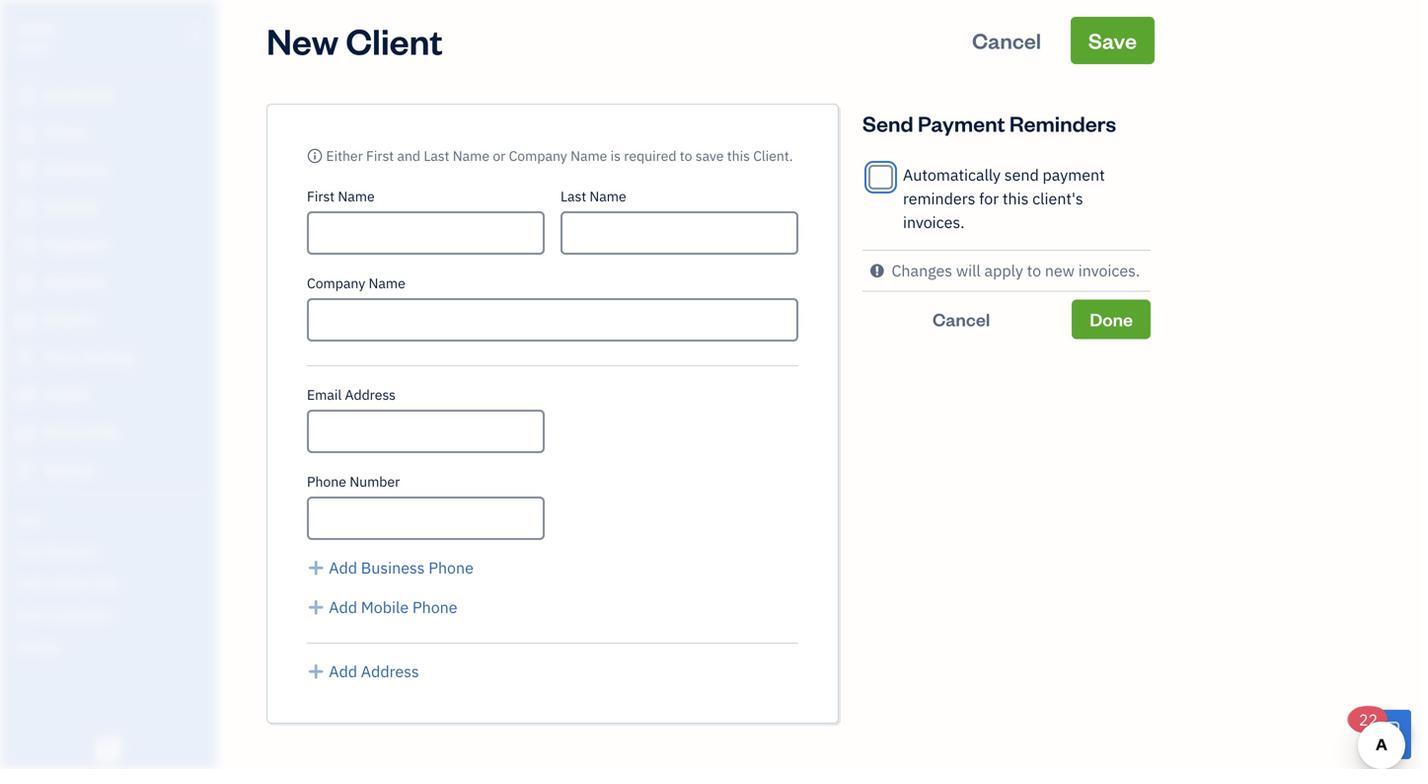 Task type: vqa. For each thing, say whether or not it's contained in the screenshot.
The Phone in Add Business Phone button
yes



Task type: describe. For each thing, give the bounding box(es) containing it.
name for last name
[[590, 187, 627, 205]]

this inside automatically send payment reminders for this client's invoices.
[[1003, 188, 1029, 209]]

resource center badge image
[[1363, 710, 1412, 759]]

1 vertical spatial cancel button
[[863, 300, 1061, 339]]

name for first name
[[338, 187, 375, 205]]

1 horizontal spatial last
[[561, 187, 587, 205]]

required
[[624, 147, 677, 165]]

1 vertical spatial cancel
[[933, 308, 991, 331]]

timer image
[[13, 349, 37, 368]]

report image
[[13, 461, 37, 481]]

0 horizontal spatial this
[[727, 147, 750, 165]]

mobile
[[361, 597, 409, 618]]

either
[[326, 147, 363, 165]]

changes
[[892, 260, 953, 281]]

name left is
[[571, 147, 608, 165]]

1 horizontal spatial to
[[1027, 260, 1042, 281]]

phone number
[[307, 472, 400, 491]]

new
[[267, 17, 339, 64]]

automatically send payment reminders for this client's invoices.
[[903, 164, 1106, 233]]

first name
[[307, 187, 375, 205]]

client.
[[754, 147, 793, 165]]

reminders
[[1010, 109, 1117, 137]]

team members image
[[15, 543, 211, 559]]

add address
[[329, 661, 419, 682]]

payment
[[1043, 164, 1106, 185]]

number
[[350, 472, 400, 491]]

done button
[[1072, 300, 1151, 339]]

add for add business phone
[[329, 557, 357, 578]]

22
[[1360, 709, 1379, 730]]

client image
[[13, 123, 37, 143]]

0 vertical spatial phone
[[307, 472, 346, 491]]

payment image
[[13, 236, 37, 256]]

add mobile phone button
[[307, 595, 458, 619]]

add for add mobile phone
[[329, 597, 357, 618]]

exclamationcircle image
[[871, 259, 884, 283]]

dashboard image
[[13, 86, 37, 106]]

chart image
[[13, 424, 37, 443]]

plus image
[[307, 595, 325, 619]]

First Name text field
[[307, 211, 545, 255]]

either first and last name or company name is required to save this client.
[[326, 147, 793, 165]]

Email Address text field
[[307, 410, 545, 453]]

or
[[493, 147, 506, 165]]

main element
[[0, 0, 267, 769]]

0 vertical spatial cancel
[[973, 26, 1042, 54]]

1 vertical spatial first
[[307, 187, 335, 205]]

expense image
[[13, 274, 37, 293]]

add mobile phone
[[329, 597, 458, 618]]

invoices. inside automatically send payment reminders for this client's invoices.
[[903, 212, 965, 233]]

0 vertical spatial last
[[424, 147, 450, 165]]

reminders
[[903, 188, 976, 209]]

1 vertical spatial company
[[307, 274, 366, 292]]

send
[[1005, 164, 1039, 185]]



Task type: locate. For each thing, give the bounding box(es) containing it.
first
[[366, 147, 394, 165], [307, 187, 335, 205]]

name for company name
[[369, 274, 406, 292]]

1 vertical spatial to
[[1027, 260, 1042, 281]]

0 horizontal spatial last
[[424, 147, 450, 165]]

estimate image
[[13, 161, 37, 181]]

plus image
[[307, 556, 325, 580], [307, 660, 325, 683]]

done
[[1090, 308, 1134, 331]]

address
[[345, 386, 396, 404], [361, 661, 419, 682]]

0 vertical spatial company
[[509, 147, 568, 165]]

1 vertical spatial add
[[329, 597, 357, 618]]

address for add address
[[361, 661, 419, 682]]

0 vertical spatial plus image
[[307, 556, 325, 580]]

name down first name text field
[[369, 274, 406, 292]]

phone
[[307, 472, 346, 491], [429, 557, 474, 578], [413, 597, 458, 618]]

0 vertical spatial to
[[680, 147, 693, 165]]

cancel up send payment reminders
[[973, 26, 1042, 54]]

name
[[453, 147, 490, 165], [571, 147, 608, 165], [338, 187, 375, 205], [590, 187, 627, 205], [369, 274, 406, 292]]

add for add address
[[329, 661, 357, 682]]

add
[[329, 557, 357, 578], [329, 597, 357, 618], [329, 661, 357, 682]]

save button
[[1071, 17, 1155, 64]]

plus image for add address
[[307, 660, 325, 683]]

2 plus image from the top
[[307, 660, 325, 683]]

0 horizontal spatial first
[[307, 187, 335, 205]]

business
[[361, 557, 425, 578]]

to
[[680, 147, 693, 165], [1027, 260, 1042, 281]]

0 horizontal spatial company
[[307, 274, 366, 292]]

first down "primary" icon
[[307, 187, 335, 205]]

address inside button
[[361, 661, 419, 682]]

name left or
[[453, 147, 490, 165]]

Company Name text field
[[307, 298, 799, 342]]

new
[[1046, 260, 1075, 281]]

2 vertical spatial phone
[[413, 597, 458, 618]]

0 vertical spatial cancel button
[[955, 17, 1060, 64]]

apply
[[985, 260, 1024, 281]]

items and services image
[[15, 575, 211, 590]]

freshbooks image
[[93, 738, 124, 761]]

send
[[863, 109, 914, 137]]

1 vertical spatial this
[[1003, 188, 1029, 209]]

add inside "add mobile phone" button
[[329, 597, 357, 618]]

apps image
[[15, 511, 211, 527]]

cancel
[[973, 26, 1042, 54], [933, 308, 991, 331]]

add down "add mobile phone" button
[[329, 661, 357, 682]]

add business phone
[[329, 557, 474, 578]]

0 vertical spatial this
[[727, 147, 750, 165]]

phone for add business phone
[[429, 557, 474, 578]]

this down send
[[1003, 188, 1029, 209]]

0 horizontal spatial to
[[680, 147, 693, 165]]

2 add from the top
[[329, 597, 357, 618]]

Last Name text field
[[561, 211, 799, 255]]

is
[[611, 147, 621, 165]]

client
[[346, 17, 443, 64]]

last right and
[[424, 147, 450, 165]]

company name
[[307, 274, 406, 292]]

for
[[980, 188, 999, 209]]

client's
[[1033, 188, 1084, 209]]

1 vertical spatial plus image
[[307, 660, 325, 683]]

1 vertical spatial address
[[361, 661, 419, 682]]

settings image
[[15, 638, 211, 654]]

1 horizontal spatial invoices.
[[1079, 260, 1141, 281]]

add inside add address button
[[329, 661, 357, 682]]

1 add from the top
[[329, 557, 357, 578]]

3 add from the top
[[329, 661, 357, 682]]

add right plus icon
[[329, 597, 357, 618]]

22 button
[[1350, 707, 1412, 759]]

last down "either first and last name or company name is required to save this client."
[[561, 187, 587, 205]]

project image
[[13, 311, 37, 331]]

name down either
[[338, 187, 375, 205]]

to left new
[[1027, 260, 1042, 281]]

bank connections image
[[15, 606, 211, 622]]

plus image left add address
[[307, 660, 325, 683]]

to left save
[[680, 147, 693, 165]]

phone for add mobile phone
[[413, 597, 458, 618]]

1 horizontal spatial this
[[1003, 188, 1029, 209]]

cancel button down will
[[863, 300, 1061, 339]]

money image
[[13, 386, 37, 406]]

invoice image
[[13, 198, 37, 218]]

add address button
[[307, 660, 419, 683]]

add business phone button
[[307, 556, 474, 580]]

1 horizontal spatial company
[[509, 147, 568, 165]]

add left business
[[329, 557, 357, 578]]

2 vertical spatial add
[[329, 661, 357, 682]]

cancel button up send payment reminders
[[955, 17, 1060, 64]]

phone down phone number text field
[[429, 557, 474, 578]]

address right email at left bottom
[[345, 386, 396, 404]]

company right or
[[509, 147, 568, 165]]

primary image
[[307, 147, 323, 165]]

new client
[[267, 17, 443, 64]]

changes will apply to new invoices.
[[892, 260, 1141, 281]]

this
[[727, 147, 750, 165], [1003, 188, 1029, 209]]

1 plus image from the top
[[307, 556, 325, 580]]

last name
[[561, 187, 627, 205]]

cancel button
[[955, 17, 1060, 64], [863, 300, 1061, 339]]

invoices. down reminders
[[903, 212, 965, 233]]

address down add mobile phone
[[361, 661, 419, 682]]

send payment reminders
[[863, 109, 1117, 137]]

0 vertical spatial address
[[345, 386, 396, 404]]

first left and
[[366, 147, 394, 165]]

email
[[307, 386, 342, 404]]

phone right mobile on the bottom left of page
[[413, 597, 458, 618]]

company
[[509, 147, 568, 165], [307, 274, 366, 292]]

0 vertical spatial add
[[329, 557, 357, 578]]

company down first name
[[307, 274, 366, 292]]

address for email address
[[345, 386, 396, 404]]

last
[[424, 147, 450, 165], [561, 187, 587, 205]]

Phone Number text field
[[307, 497, 545, 540]]

apple
[[16, 17, 58, 38]]

save
[[1089, 26, 1137, 54]]

invoices. up done
[[1079, 260, 1141, 281]]

payment
[[918, 109, 1006, 137]]

0 horizontal spatial invoices.
[[903, 212, 965, 233]]

cancel down will
[[933, 308, 991, 331]]

this right save
[[727, 147, 750, 165]]

0 vertical spatial invoices.
[[903, 212, 965, 233]]

will
[[957, 260, 981, 281]]

apple owner
[[16, 17, 58, 55]]

automatically
[[903, 164, 1001, 185]]

add inside add business phone button
[[329, 557, 357, 578]]

plus image up plus icon
[[307, 556, 325, 580]]

name down is
[[590, 187, 627, 205]]

and
[[397, 147, 421, 165]]

1 vertical spatial last
[[561, 187, 587, 205]]

email address
[[307, 386, 396, 404]]

phone left "number"
[[307, 472, 346, 491]]

1 vertical spatial phone
[[429, 557, 474, 578]]

1 horizontal spatial first
[[366, 147, 394, 165]]

invoices.
[[903, 212, 965, 233], [1079, 260, 1141, 281]]

0 vertical spatial first
[[366, 147, 394, 165]]

save
[[696, 147, 724, 165]]

owner
[[16, 39, 52, 55]]

plus image for add business phone
[[307, 556, 325, 580]]

1 vertical spatial invoices.
[[1079, 260, 1141, 281]]



